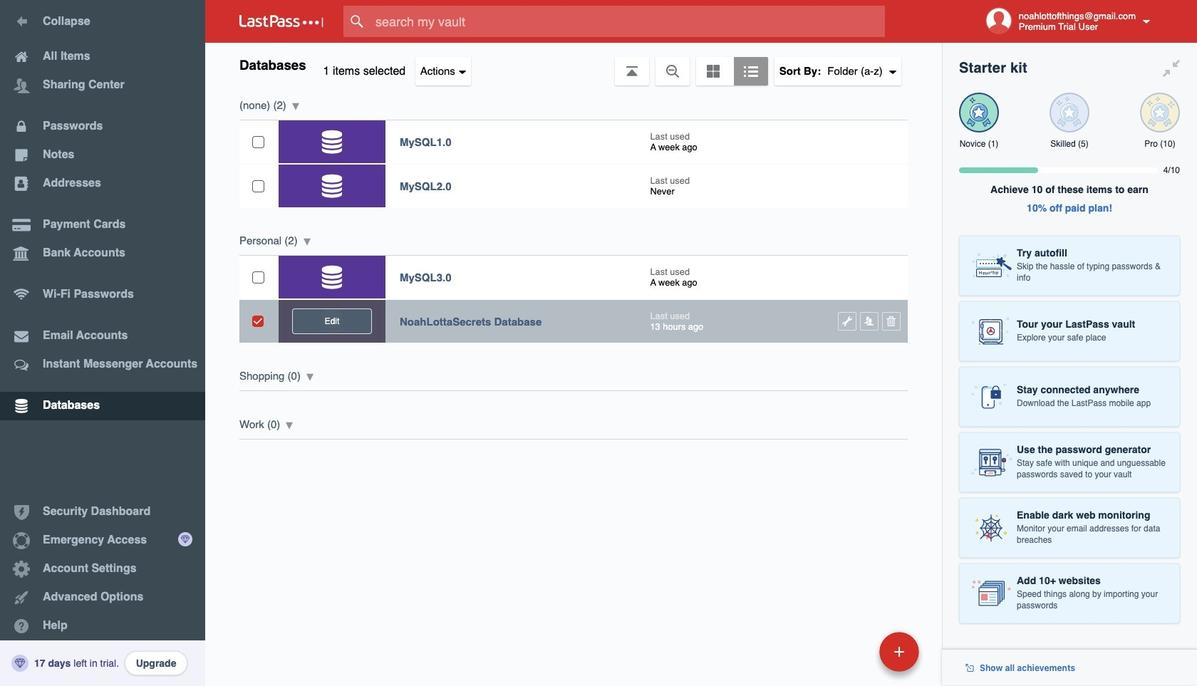 Task type: locate. For each thing, give the bounding box(es) containing it.
new item element
[[782, 631, 924, 672]]

lastpass image
[[239, 15, 324, 28]]

new item navigation
[[782, 628, 928, 686]]



Task type: describe. For each thing, give the bounding box(es) containing it.
Search search field
[[344, 6, 913, 37]]

search my vault text field
[[344, 6, 913, 37]]

vault options navigation
[[205, 43, 942, 86]]

main navigation navigation
[[0, 0, 205, 686]]



Task type: vqa. For each thing, say whether or not it's contained in the screenshot.
caret right icon
no



